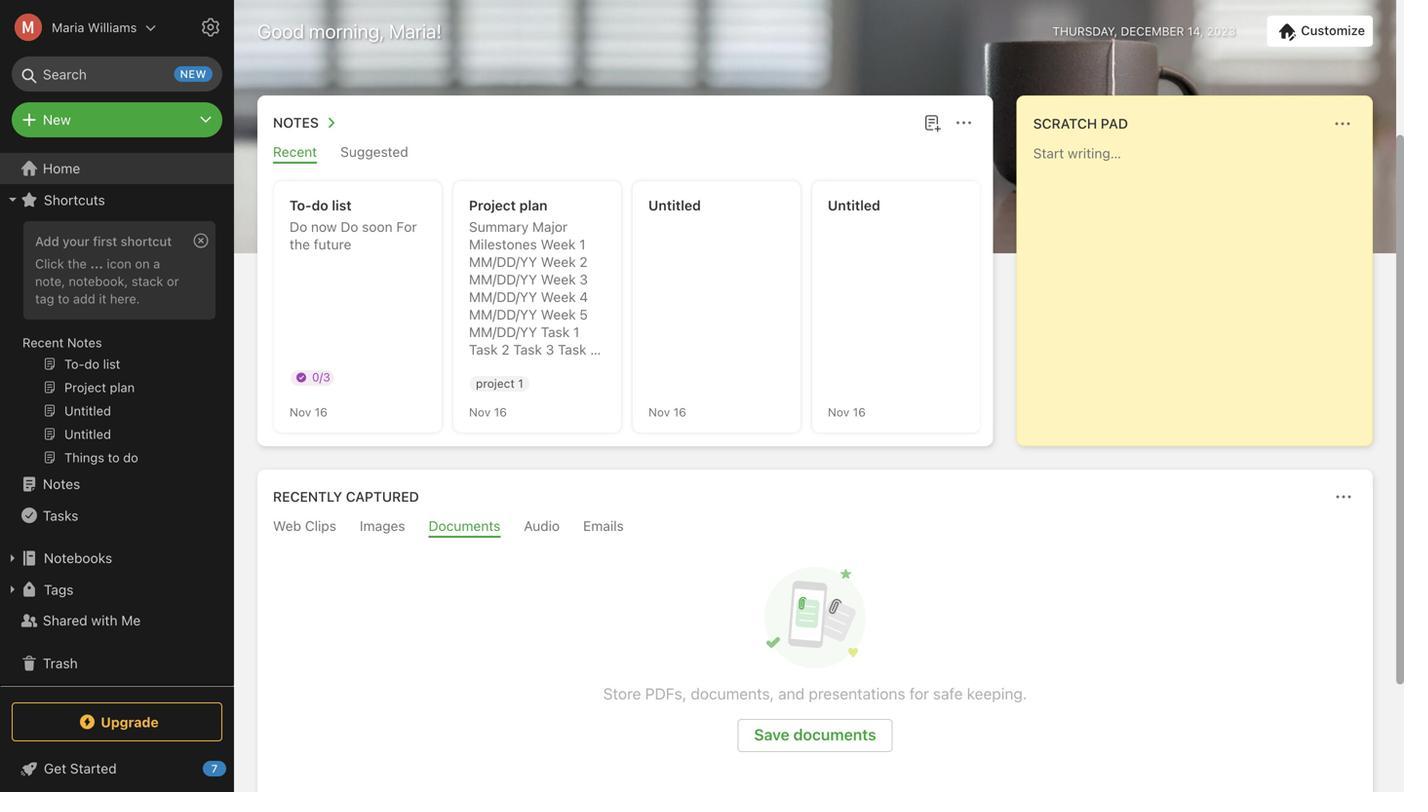 Task type: vqa. For each thing, say whether or not it's contained in the screenshot.
the link
no



Task type: locate. For each thing, give the bounding box(es) containing it.
notes up tasks
[[43, 476, 80, 492]]

notes down add
[[67, 335, 102, 350]]

1 horizontal spatial 2
[[580, 254, 588, 270]]

home
[[43, 160, 80, 177]]

tab list containing web clips
[[261, 518, 1369, 538]]

customize button
[[1267, 16, 1373, 47]]

with
[[91, 613, 118, 629]]

milestones
[[469, 236, 537, 253]]

5
[[580, 307, 588, 323]]

new
[[180, 68, 207, 80]]

pad
[[1101, 116, 1128, 132]]

maria williams
[[52, 20, 137, 35]]

clips
[[305, 518, 336, 534]]

2 vertical spatial notes
[[43, 476, 80, 492]]

to-
[[290, 197, 312, 214]]

recent down notes button
[[273, 144, 317, 160]]

2 tab list from the top
[[261, 518, 1369, 538]]

7
[[211, 763, 218, 776]]

web
[[273, 518, 301, 534]]

0 horizontal spatial 4
[[580, 289, 588, 305]]

2 week from the top
[[541, 254, 576, 270]]

emails tab
[[583, 518, 624, 538]]

recent tab
[[273, 144, 317, 164]]

shortcut
[[121, 234, 172, 249]]

4 nov from the left
[[828, 406, 850, 419]]

...
[[90, 256, 103, 271]]

2 do from the left
[[341, 219, 358, 235]]

0 vertical spatial the
[[290, 236, 310, 253]]

tag
[[35, 291, 54, 306]]

the left future at the left of page
[[290, 236, 310, 253]]

click to collapse image
[[227, 757, 241, 780]]

0 vertical spatial more actions image
[[952, 111, 976, 135]]

new button
[[12, 102, 222, 138]]

list
[[332, 197, 352, 214]]

the inside the to-do list do now do soon for the future
[[290, 236, 310, 253]]

5 mm/dd/yy from the top
[[469, 324, 537, 340]]

it
[[99, 291, 106, 306]]

1 vertical spatial recent
[[22, 335, 64, 350]]

1 horizontal spatial do
[[341, 219, 358, 235]]

3 up 5
[[580, 272, 588, 288]]

0 vertical spatial 1
[[579, 236, 586, 253]]

2 mm/dd/yy from the top
[[469, 272, 537, 288]]

0 vertical spatial 3
[[580, 272, 588, 288]]

do down to-
[[290, 219, 307, 235]]

recent
[[273, 144, 317, 160], [22, 335, 64, 350]]

pdfs,
[[645, 685, 687, 704]]

web clips
[[273, 518, 336, 534]]

0 vertical spatial notes
[[273, 115, 319, 131]]

tab list for recently captured
[[261, 518, 1369, 538]]

audio tab
[[524, 518, 560, 538]]

1 horizontal spatial 3
[[580, 272, 588, 288]]

recently
[[273, 489, 342, 505]]

do down 'list'
[[341, 219, 358, 235]]

4
[[580, 289, 588, 305], [590, 342, 599, 358]]

0 vertical spatial 4
[[580, 289, 588, 305]]

Help and Learning task checklist field
[[0, 754, 234, 785]]

3 mm/dd/yy from the top
[[469, 289, 537, 305]]

1 16 from the left
[[315, 406, 328, 419]]

task
[[541, 324, 570, 340], [469, 342, 498, 358], [513, 342, 542, 358], [558, 342, 587, 358]]

documents,
[[691, 685, 774, 704]]

tab list containing recent
[[261, 144, 990, 164]]

1 do from the left
[[290, 219, 307, 235]]

do
[[290, 219, 307, 235], [341, 219, 358, 235]]

documents tab panel
[[257, 538, 1373, 793]]

3
[[580, 272, 588, 288], [546, 342, 554, 358]]

click the ...
[[35, 256, 103, 271]]

notes button
[[269, 111, 342, 135]]

5 week from the top
[[541, 307, 576, 323]]

the inside group
[[68, 256, 87, 271]]

1 horizontal spatial untitled
[[828, 197, 880, 214]]

notes
[[273, 115, 319, 131], [67, 335, 102, 350], [43, 476, 80, 492]]

0 horizontal spatial 2
[[502, 342, 510, 358]]

0 vertical spatial tab list
[[261, 144, 990, 164]]

0 horizontal spatial more actions image
[[952, 111, 976, 135]]

maria
[[52, 20, 84, 35]]

future
[[314, 236, 351, 253]]

expand notebooks image
[[5, 551, 20, 567]]

get
[[44, 761, 66, 777]]

web clips tab
[[273, 518, 336, 538]]

4 week from the top
[[541, 289, 576, 305]]

notebook,
[[69, 274, 128, 289]]

notes inside button
[[273, 115, 319, 131]]

1
[[579, 236, 586, 253], [573, 324, 580, 340], [518, 377, 523, 391]]

the left ...
[[68, 256, 87, 271]]

1 horizontal spatial the
[[290, 236, 310, 253]]

tree containing home
[[0, 153, 234, 691]]

week
[[541, 236, 576, 253], [541, 254, 576, 270], [541, 272, 576, 288], [541, 289, 576, 305], [541, 307, 576, 323]]

2023
[[1207, 24, 1236, 38]]

recent inside 'tab list'
[[273, 144, 317, 160]]

suggested
[[340, 144, 408, 160]]

documents tab
[[429, 518, 501, 538]]

recent down "tag"
[[22, 335, 64, 350]]

recent inside tree
[[22, 335, 64, 350]]

1 vertical spatial 4
[[590, 342, 599, 358]]

1 horizontal spatial recent
[[273, 144, 317, 160]]

group containing add your first shortcut
[[0, 216, 225, 477]]

shared with me link
[[0, 606, 225, 637]]

summary
[[469, 219, 529, 235]]

notebooks link
[[0, 543, 225, 574]]

documents
[[429, 518, 501, 534]]

tab list for notes
[[261, 144, 990, 164]]

1 tab list from the top
[[261, 144, 990, 164]]

0 horizontal spatial do
[[290, 219, 307, 235]]

tree
[[0, 153, 234, 691]]

track...
[[469, 394, 525, 411]]

the
[[290, 236, 310, 253], [68, 256, 87, 271]]

2 up legend
[[502, 342, 510, 358]]

1 vertical spatial 2
[[502, 342, 510, 358]]

2 up 5
[[580, 254, 588, 270]]

thursday, december 14, 2023
[[1053, 24, 1236, 38]]

untitled
[[649, 197, 701, 214], [828, 197, 880, 214]]

1 vertical spatial tab list
[[261, 518, 1369, 538]]

icon
[[107, 256, 132, 271]]

project
[[476, 377, 515, 391]]

Search text field
[[25, 57, 209, 92]]

notes up 'recent' tab
[[273, 115, 319, 131]]

store
[[603, 685, 641, 704]]

1 vertical spatial more actions image
[[1332, 486, 1356, 509]]

0 horizontal spatial untitled
[[649, 197, 701, 214]]

good
[[257, 20, 304, 42]]

group
[[0, 216, 225, 477]]

More actions field
[[951, 109, 978, 137], [1329, 110, 1357, 138], [1330, 484, 1358, 511]]

customize
[[1301, 23, 1365, 38]]

nov 16
[[290, 406, 328, 419], [469, 406, 507, 419], [649, 406, 686, 419], [828, 406, 866, 419]]

shortcuts button
[[0, 184, 225, 216]]

0 horizontal spatial recent
[[22, 335, 64, 350]]

tab list
[[261, 144, 990, 164], [261, 518, 1369, 538]]

3 16 from the left
[[674, 406, 686, 419]]

click
[[35, 256, 64, 271]]

more actions image
[[952, 111, 976, 135], [1332, 486, 1356, 509]]

project plan summary major milestones week 1 mm/dd/yy week 2 mm/dd/yy week 3 mm/dd/yy week 4 mm/dd/yy week 5 mm/dd/yy task 1 task 2 task 3 task 4 legend not started on track...
[[469, 197, 599, 411]]

1 vertical spatial 3
[[546, 342, 554, 358]]

started
[[70, 761, 117, 777]]

1 vertical spatial the
[[68, 256, 87, 271]]

0 horizontal spatial the
[[68, 256, 87, 271]]

do
[[312, 197, 328, 214]]

scratch pad button
[[1030, 112, 1128, 136]]

1 nov 16 from the left
[[290, 406, 328, 419]]

new
[[43, 112, 71, 128]]

0 vertical spatial recent
[[273, 144, 317, 160]]

16
[[315, 406, 328, 419], [494, 406, 507, 419], [674, 406, 686, 419], [853, 406, 866, 419]]

3 up not
[[546, 342, 554, 358]]



Task type: describe. For each thing, give the bounding box(es) containing it.
tasks button
[[0, 500, 225, 532]]

started
[[469, 377, 529, 393]]

add your first shortcut
[[35, 234, 172, 249]]

tags button
[[0, 574, 225, 606]]

1 mm/dd/yy from the top
[[469, 254, 537, 270]]

trash
[[43, 656, 78, 672]]

add
[[73, 291, 95, 306]]

scratch
[[1033, 116, 1097, 132]]

maria!
[[389, 20, 442, 42]]

major
[[532, 219, 568, 235]]

0/3
[[312, 371, 330, 384]]

captured
[[346, 489, 419, 505]]

2 vertical spatial 1
[[518, 377, 523, 391]]

trash link
[[0, 649, 225, 680]]

get started
[[44, 761, 117, 777]]

shared with me
[[43, 613, 141, 629]]

3 nov 16 from the left
[[649, 406, 686, 419]]

1 nov from the left
[[290, 406, 311, 419]]

4 nov 16 from the left
[[828, 406, 866, 419]]

settings image
[[199, 16, 222, 39]]

2 nov 16 from the left
[[469, 406, 507, 419]]

images
[[360, 518, 405, 534]]

more actions image
[[1331, 112, 1355, 136]]

0 vertical spatial 2
[[580, 254, 588, 270]]

scratch pad
[[1033, 116, 1128, 132]]

1 untitled from the left
[[649, 197, 701, 214]]

shortcuts
[[44, 192, 105, 208]]

0 horizontal spatial 3
[[546, 342, 554, 358]]

3 nov from the left
[[649, 406, 670, 419]]

2 16 from the left
[[494, 406, 507, 419]]

4 mm/dd/yy from the top
[[469, 307, 537, 323]]

more actions field for recently captured
[[1330, 484, 1358, 511]]

recent for recent notes
[[22, 335, 64, 350]]

and
[[778, 685, 805, 704]]

tasks
[[43, 508, 78, 524]]

1 vertical spatial 1
[[573, 324, 580, 340]]

expand tags image
[[5, 582, 20, 598]]

recent notes
[[22, 335, 102, 350]]

suggested tab
[[340, 144, 408, 164]]

notebooks
[[44, 551, 112, 567]]

note,
[[35, 274, 65, 289]]

recent tab panel
[[257, 164, 1356, 447]]

december
[[1121, 24, 1184, 38]]

4 16 from the left
[[853, 406, 866, 419]]

me
[[121, 613, 141, 629]]

for
[[910, 685, 929, 704]]

add
[[35, 234, 59, 249]]

your
[[63, 234, 90, 249]]

project 1
[[476, 377, 523, 391]]

stack
[[132, 274, 163, 289]]

project
[[469, 197, 516, 214]]

group inside tree
[[0, 216, 225, 477]]

plan
[[519, 197, 548, 214]]

icon on a note, notebook, stack or tag to add it here.
[[35, 256, 179, 306]]

safe
[[933, 685, 963, 704]]

upgrade button
[[12, 703, 222, 742]]

recently captured
[[273, 489, 419, 505]]

here.
[[110, 291, 140, 306]]

1 week from the top
[[541, 236, 576, 253]]

store pdfs, documents, and presentations for safe keeping.
[[603, 685, 1027, 704]]

for
[[396, 219, 417, 235]]

Start writing… text field
[[1033, 145, 1371, 430]]

legend
[[469, 359, 516, 375]]

first
[[93, 234, 117, 249]]

emails
[[583, 518, 624, 534]]

save documents button
[[738, 720, 893, 753]]

on
[[135, 256, 150, 271]]

notes link
[[0, 469, 225, 500]]

good morning, maria!
[[257, 20, 442, 42]]

1 horizontal spatial 4
[[590, 342, 599, 358]]

more actions field for scratch pad
[[1329, 110, 1357, 138]]

keeping.
[[967, 685, 1027, 704]]

to-do list do now do soon for the future
[[290, 197, 417, 253]]

1 vertical spatial notes
[[67, 335, 102, 350]]

tags
[[44, 582, 74, 598]]

presentations
[[809, 685, 906, 704]]

audio
[[524, 518, 560, 534]]

1 horizontal spatial more actions image
[[1332, 486, 1356, 509]]

soon
[[362, 219, 393, 235]]

documents
[[794, 726, 876, 745]]

to
[[58, 291, 70, 306]]

home link
[[0, 153, 234, 184]]

new search field
[[25, 57, 213, 92]]

save documents
[[754, 726, 876, 745]]

Account field
[[0, 8, 156, 47]]

recently captured button
[[269, 486, 419, 509]]

images tab
[[360, 518, 405, 538]]

williams
[[88, 20, 137, 35]]

2 untitled from the left
[[828, 197, 880, 214]]

shared
[[43, 613, 87, 629]]

a
[[153, 256, 160, 271]]

recent for recent
[[273, 144, 317, 160]]

on
[[533, 377, 553, 393]]

2 nov from the left
[[469, 406, 491, 419]]

morning,
[[309, 20, 384, 42]]

upgrade
[[101, 715, 159, 731]]

3 week from the top
[[541, 272, 576, 288]]



